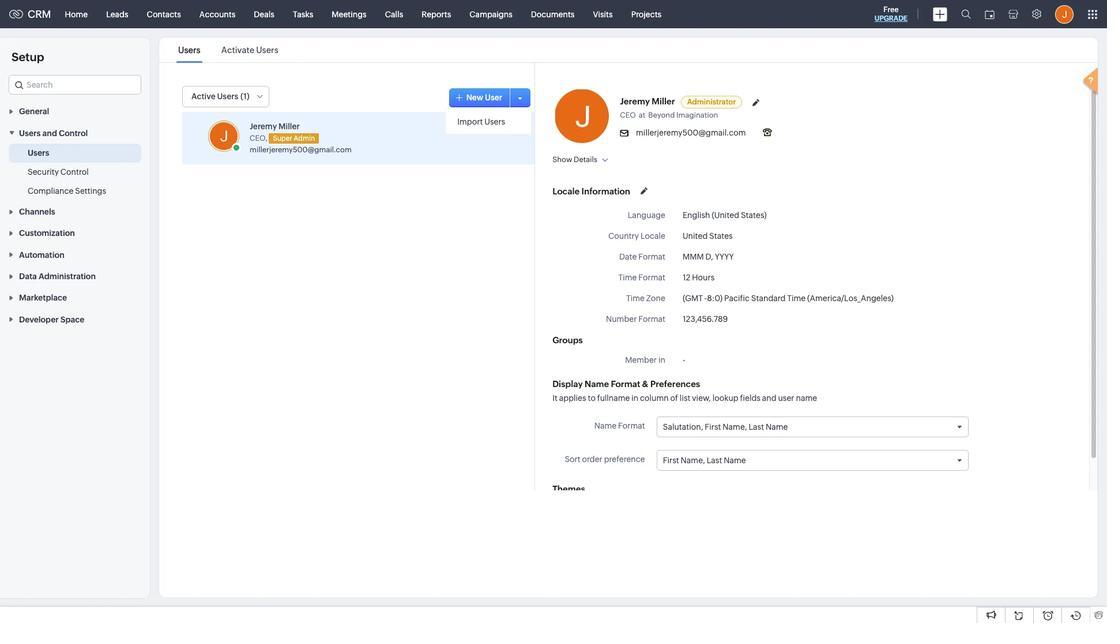 Task type: locate. For each thing, give the bounding box(es) containing it.
1 vertical spatial last
[[707, 456, 723, 465]]

in left column
[[632, 393, 639, 403]]

0 vertical spatial last
[[749, 422, 765, 432]]

1 horizontal spatial last
[[749, 422, 765, 432]]

-
[[705, 294, 707, 303], [683, 355, 686, 365]]

zone
[[647, 294, 666, 303]]

date format
[[620, 252, 666, 261]]

First Name, Last Name field
[[658, 451, 969, 470]]

0 vertical spatial control
[[59, 128, 88, 138]]

name down user
[[766, 422, 788, 432]]

1 vertical spatial users link
[[28, 147, 49, 158]]

miller
[[652, 96, 675, 106], [279, 122, 300, 131]]

name down salutation, first name, last name
[[724, 456, 746, 465]]

name format
[[595, 421, 645, 430]]

format for time
[[639, 273, 666, 282]]

0 horizontal spatial and
[[42, 128, 57, 138]]

and inside display name format & preferences it applies to fullname in column of list view, lookup fields and user name
[[763, 393, 777, 403]]

d,
[[706, 252, 714, 261]]

format down zone on the top of the page
[[639, 314, 666, 324]]

users link down contacts link
[[177, 45, 202, 55]]

0 vertical spatial jeremy
[[620, 96, 650, 106]]

1 vertical spatial -
[[683, 355, 686, 365]]

name inside display name format & preferences it applies to fullname in column of list view, lookup fields and user name
[[585, 379, 609, 389]]

users and control region
[[0, 143, 150, 201]]

0 horizontal spatial name,
[[681, 456, 706, 465]]

contacts link
[[138, 0, 190, 28]]

users down contacts link
[[178, 45, 201, 55]]

calls
[[385, 10, 403, 19]]

time format
[[619, 273, 666, 282]]

first
[[705, 422, 721, 432], [663, 456, 680, 465]]

jeremy
[[620, 96, 650, 106], [250, 122, 277, 131]]

name down fullname
[[595, 421, 617, 430]]

format for date
[[639, 252, 666, 261]]

1 horizontal spatial users link
[[177, 45, 202, 55]]

time for time zone
[[627, 294, 645, 303]]

millerjeremy500@gmail.com down the beyond imagination link
[[636, 128, 746, 137]]

(america/los_angeles)
[[808, 294, 894, 303]]

1 vertical spatial first
[[663, 456, 680, 465]]

and
[[42, 128, 57, 138], [763, 393, 777, 403]]

applies
[[560, 393, 587, 403]]

preference
[[604, 455, 645, 464]]

millerjeremy500@gmail.com
[[636, 128, 746, 137], [250, 145, 352, 154]]

name
[[796, 393, 818, 403]]

format up zone on the top of the page
[[639, 273, 666, 282]]

home
[[65, 10, 88, 19]]

of
[[671, 393, 679, 403]]

format inside display name format & preferences it applies to fullname in column of list view, lookup fields and user name
[[611, 379, 641, 389]]

users down general
[[19, 128, 41, 138]]

1 vertical spatial locale
[[641, 231, 666, 241]]

sort
[[565, 455, 581, 464]]

free upgrade
[[875, 5, 908, 23]]

users up security
[[28, 148, 49, 157]]

groups
[[553, 335, 583, 345]]

- right (gmt
[[705, 294, 707, 303]]

0 horizontal spatial last
[[707, 456, 723, 465]]

1 vertical spatial jeremy
[[250, 122, 277, 131]]

marketplace
[[19, 293, 67, 303]]

users link up security
[[28, 147, 49, 158]]

users right the activate
[[256, 45, 279, 55]]

time left zone on the top of the page
[[627, 294, 645, 303]]

0 vertical spatial locale
[[553, 186, 580, 196]]

last
[[749, 422, 765, 432], [707, 456, 723, 465]]

millerjeremy500@gmail.com down 'admin'
[[250, 145, 352, 154]]

in
[[659, 355, 666, 365], [632, 393, 639, 403]]

channels button
[[0, 201, 150, 222]]

0 vertical spatial and
[[42, 128, 57, 138]]

compliance
[[28, 186, 73, 195]]

marketplace button
[[0, 287, 150, 308]]

salutation, first name, last name
[[663, 422, 788, 432]]

0 vertical spatial miller
[[652, 96, 675, 106]]

information
[[582, 186, 631, 196]]

list
[[168, 38, 289, 62]]

format up fullname
[[611, 379, 641, 389]]

last down fields
[[749, 422, 765, 432]]

0 vertical spatial users link
[[177, 45, 202, 55]]

users down user
[[485, 117, 506, 126]]

0 vertical spatial millerjeremy500@gmail.com
[[636, 128, 746, 137]]

control down general dropdown button
[[59, 128, 88, 138]]

locale down language
[[641, 231, 666, 241]]

setup
[[12, 50, 44, 63]]

and inside "dropdown button"
[[42, 128, 57, 138]]

1 horizontal spatial locale
[[641, 231, 666, 241]]

first right salutation,
[[705, 422, 721, 432]]

format down fullname
[[618, 421, 645, 430]]

time down date
[[619, 273, 637, 282]]

english
[[683, 211, 711, 220]]

automation
[[19, 250, 64, 259]]

users link
[[177, 45, 202, 55], [28, 147, 49, 158]]

name, down lookup
[[723, 422, 747, 432]]

name,
[[723, 422, 747, 432], [681, 456, 706, 465]]

create menu element
[[927, 0, 955, 28]]

standard
[[752, 294, 786, 303]]

0 horizontal spatial jeremy
[[250, 122, 277, 131]]

0 horizontal spatial locale
[[553, 186, 580, 196]]

0 vertical spatial name,
[[723, 422, 747, 432]]

(gmt -8:0) pacific standard time (america/los_angeles)
[[683, 294, 894, 303]]

in inside display name format & preferences it applies to fullname in column of list view, lookup fields and user name
[[632, 393, 639, 403]]

upgrade
[[875, 14, 908, 23]]

None field
[[9, 75, 141, 95]]

1 horizontal spatial first
[[705, 422, 721, 432]]

1 horizontal spatial name,
[[723, 422, 747, 432]]

states
[[710, 231, 733, 241]]

time
[[619, 273, 637, 282], [627, 294, 645, 303], [788, 294, 806, 303]]

details
[[574, 155, 598, 164]]

control inside "link"
[[60, 167, 89, 176]]

name, inside salutation, first name, last name field
[[723, 422, 747, 432]]

jeremy up the ceo
[[620, 96, 650, 106]]

1 vertical spatial millerjeremy500@gmail.com
[[250, 145, 352, 154]]

show details
[[553, 155, 598, 164]]

ceo at beyond imagination
[[620, 111, 719, 119]]

1 horizontal spatial miller
[[652, 96, 675, 106]]

mmm d, yyyy
[[683, 252, 734, 261]]

show
[[553, 155, 573, 164]]

control up compliance settings link
[[60, 167, 89, 176]]

imagination
[[677, 111, 719, 119]]

1 vertical spatial control
[[60, 167, 89, 176]]

- up preferences
[[683, 355, 686, 365]]

leads
[[106, 10, 128, 19]]

and left user
[[763, 393, 777, 403]]

data administration button
[[0, 265, 150, 287]]

1 horizontal spatial and
[[763, 393, 777, 403]]

country locale
[[609, 231, 666, 241]]

united
[[683, 231, 708, 241]]

deals
[[254, 10, 275, 19]]

documents
[[531, 10, 575, 19]]

contacts
[[147, 10, 181, 19]]

in right member
[[659, 355, 666, 365]]

and down general
[[42, 128, 57, 138]]

0 vertical spatial -
[[705, 294, 707, 303]]

display
[[553, 379, 583, 389]]

1 horizontal spatial jeremy
[[620, 96, 650, 106]]

0 horizontal spatial miller
[[279, 122, 300, 131]]

jeremy up ceo,
[[250, 122, 277, 131]]

jeremy inside jeremy miller ceo, super admin millerjeremy500@gmail.com
[[250, 122, 277, 131]]

customization button
[[0, 222, 150, 244]]

english (united states)
[[683, 211, 767, 220]]

search element
[[955, 0, 979, 28]]

0 horizontal spatial -
[[683, 355, 686, 365]]

users link inside region
[[28, 147, 49, 158]]

miller up 'super'
[[279, 122, 300, 131]]

12
[[683, 273, 691, 282]]

super
[[273, 134, 292, 142]]

leads link
[[97, 0, 138, 28]]

users link for 'security control' "link"
[[28, 147, 49, 158]]

time right 'standard'
[[788, 294, 806, 303]]

miller inside jeremy miller ceo, super admin millerjeremy500@gmail.com
[[279, 122, 300, 131]]

name inside salutation, first name, last name field
[[766, 422, 788, 432]]

1 vertical spatial name,
[[681, 456, 706, 465]]

miller up beyond
[[652, 96, 675, 106]]

developer
[[19, 315, 59, 324]]

jeremy for jeremy miller ceo, super admin millerjeremy500@gmail.com
[[250, 122, 277, 131]]

accounts link
[[190, 0, 245, 28]]

miller for jeremy miller ceo, super admin millerjeremy500@gmail.com
[[279, 122, 300, 131]]

1 vertical spatial miller
[[279, 122, 300, 131]]

1 horizontal spatial millerjeremy500@gmail.com
[[636, 128, 746, 137]]

projects link
[[622, 0, 671, 28]]

1 vertical spatial and
[[763, 393, 777, 403]]

0 horizontal spatial in
[[632, 393, 639, 403]]

users link inside list
[[177, 45, 202, 55]]

general
[[19, 107, 49, 116]]

first down salutation,
[[663, 456, 680, 465]]

format up time format
[[639, 252, 666, 261]]

compliance settings
[[28, 186, 106, 195]]

users link for activate users link
[[177, 45, 202, 55]]

show details link
[[553, 155, 609, 164]]

name, down salutation,
[[681, 456, 706, 465]]

reports
[[422, 10, 451, 19]]

0 horizontal spatial users link
[[28, 147, 49, 158]]

name up to
[[585, 379, 609, 389]]

0 vertical spatial in
[[659, 355, 666, 365]]

compliance settings link
[[28, 185, 106, 197]]

activate users link
[[220, 45, 280, 55]]

locale down show
[[553, 186, 580, 196]]

control inside "dropdown button"
[[59, 128, 88, 138]]

1 vertical spatial in
[[632, 393, 639, 403]]

last down salutation, first name, last name
[[707, 456, 723, 465]]

themes
[[553, 484, 586, 494]]

column
[[640, 393, 669, 403]]

crm
[[28, 8, 51, 20]]



Task type: vqa. For each thing, say whether or not it's contained in the screenshot.


Task type: describe. For each thing, give the bounding box(es) containing it.
developer space
[[19, 315, 85, 324]]

miller for jeremy miller
[[652, 96, 675, 106]]

1 horizontal spatial in
[[659, 355, 666, 365]]

preferences
[[651, 379, 701, 389]]

123,456.789
[[683, 314, 728, 324]]

active users (1)
[[192, 92, 250, 101]]

salutation,
[[663, 422, 704, 432]]

administrator
[[688, 98, 736, 106]]

jeremy miller ceo, super admin millerjeremy500@gmail.com
[[250, 122, 352, 154]]

activate
[[221, 45, 255, 55]]

mmm
[[683, 252, 704, 261]]

administration
[[39, 272, 96, 281]]

lookup
[[713, 393, 739, 403]]

calls link
[[376, 0, 413, 28]]

meetings link
[[323, 0, 376, 28]]

users (1)
[[217, 92, 250, 101]]

calendar image
[[985, 10, 995, 19]]

users and control button
[[0, 122, 150, 143]]

time for time format
[[619, 273, 637, 282]]

format for name
[[618, 421, 645, 430]]

order
[[582, 455, 603, 464]]

Search text field
[[9, 76, 141, 94]]

search image
[[962, 9, 972, 19]]

visits link
[[584, 0, 622, 28]]

first name, last name
[[663, 456, 746, 465]]

space
[[60, 315, 85, 324]]

format for number
[[639, 314, 666, 324]]

developer space button
[[0, 308, 150, 330]]

12 hours
[[683, 273, 715, 282]]

channels
[[19, 207, 55, 216]]

deals link
[[245, 0, 284, 28]]

profile element
[[1049, 0, 1081, 28]]

(gmt
[[683, 294, 703, 303]]

fields
[[741, 393, 761, 403]]

security
[[28, 167, 59, 176]]

home link
[[56, 0, 97, 28]]

it
[[553, 393, 558, 403]]

activate users
[[221, 45, 279, 55]]

0 horizontal spatial first
[[663, 456, 680, 465]]

language
[[628, 211, 666, 220]]

&
[[643, 379, 649, 389]]

users inside "dropdown button"
[[19, 128, 41, 138]]

number format
[[606, 314, 666, 324]]

data administration
[[19, 272, 96, 281]]

tasks
[[293, 10, 313, 19]]

jeremy for jeremy miller
[[620, 96, 650, 106]]

member
[[625, 355, 657, 365]]

security control
[[28, 167, 89, 176]]

crm link
[[9, 8, 51, 20]]

ceo
[[620, 111, 636, 119]]

yyyy
[[715, 252, 734, 261]]

user
[[485, 93, 503, 102]]

0 vertical spatial first
[[705, 422, 721, 432]]

users inside region
[[28, 148, 49, 157]]

time zone
[[627, 294, 666, 303]]

united states
[[683, 231, 733, 241]]

active
[[192, 92, 216, 101]]

name, inside first name, last name field
[[681, 456, 706, 465]]

create menu image
[[934, 7, 948, 21]]

pacific
[[725, 294, 750, 303]]

user
[[779, 393, 795, 403]]

view,
[[693, 393, 711, 403]]

beyond imagination link
[[649, 111, 721, 119]]

states)
[[741, 211, 767, 220]]

Salutation, First Name, Last Name field
[[658, 417, 969, 437]]

fullname
[[598, 393, 630, 403]]

list
[[680, 393, 691, 403]]

automation button
[[0, 244, 150, 265]]

new user
[[467, 93, 503, 102]]

jeremy miller
[[620, 96, 675, 106]]

display name format & preferences it applies to fullname in column of list view, lookup fields and user name
[[553, 379, 818, 403]]

new user button
[[449, 88, 514, 107]]

profile image
[[1056, 5, 1074, 23]]

campaigns link
[[461, 0, 522, 28]]

list containing users
[[168, 38, 289, 62]]

name inside first name, last name field
[[724, 456, 746, 465]]

projects
[[632, 10, 662, 19]]

ceo,
[[250, 134, 268, 142]]

sort order preference
[[565, 455, 645, 464]]

hours
[[692, 273, 715, 282]]

accounts
[[200, 10, 236, 19]]

0 horizontal spatial millerjeremy500@gmail.com
[[250, 145, 352, 154]]

country
[[609, 231, 639, 241]]

new
[[467, 93, 484, 102]]

admin
[[294, 134, 315, 142]]

at
[[639, 111, 646, 119]]

to
[[588, 393, 596, 403]]

reports link
[[413, 0, 461, 28]]

1 horizontal spatial -
[[705, 294, 707, 303]]

data
[[19, 272, 37, 281]]



